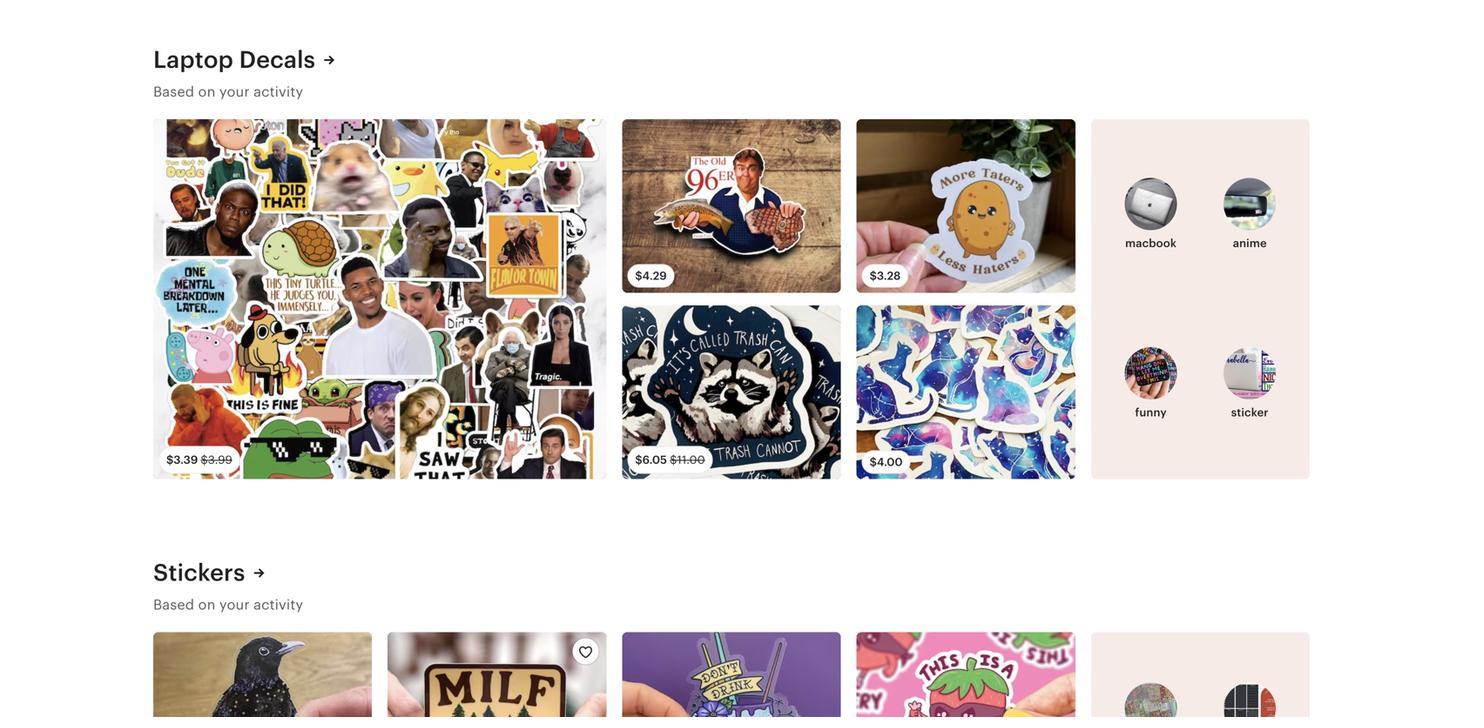 Task type: vqa. For each thing, say whether or not it's contained in the screenshot.
2nd 'BASED' from the bottom of the page
yes



Task type: locate. For each thing, give the bounding box(es) containing it.
0 vertical spatial activity
[[254, 84, 303, 100]]

see more stickers sheet image
[[1125, 683, 1177, 718]]

2 your from the top
[[219, 598, 250, 613]]

anime link
[[1206, 178, 1294, 251]]

$ for $ 3.28
[[870, 270, 877, 283]]

based on your activity
[[153, 84, 303, 100], [153, 598, 303, 613]]

0 vertical spatial based
[[153, 84, 194, 100]]

1 activity from the top
[[254, 84, 303, 100]]

2 activity from the top
[[254, 598, 303, 613]]

0 vertical spatial based on your activity
[[153, 84, 303, 100]]

macbook link
[[1107, 178, 1195, 251]]

funny link
[[1107, 348, 1195, 421]]

man, i love forests (milf) vinyl sticker - the perfect gift for the milf in your life - perf for your water bottle, cooler, laptop, and more image
[[388, 633, 607, 718]]

stickers link
[[153, 558, 264, 588]]

on for stickers
[[198, 598, 216, 613]]

anime
[[1233, 237, 1267, 250]]

0 vertical spatial on
[[198, 84, 216, 100]]

based down laptop
[[153, 84, 194, 100]]

4.29
[[642, 270, 667, 283]]

1 vertical spatial activity
[[254, 598, 303, 613]]

based
[[153, 84, 194, 100], [153, 598, 194, 613]]

activity
[[254, 84, 303, 100], [254, 598, 303, 613]]

your down laptop decals
[[219, 84, 250, 100]]

laptop decals link
[[153, 44, 335, 75]]

your
[[219, 84, 250, 100], [219, 598, 250, 613]]

1 your from the top
[[219, 84, 250, 100]]

cat zodiac stickers | astrology, libra, taurus, sagittarius, leo, virgo, scorpio, cancer, aquarius, pisces, gemini, capricorn, aries, image
[[857, 306, 1075, 479]]

1 based on your activity from the top
[[153, 84, 303, 100]]

1 on from the top
[[198, 84, 216, 100]]

more taters less haters sticker | water bottle sticker | water resistant | sticker | cute sticker | funny sticker | phone case sticker image
[[857, 119, 1075, 293]]

2 based from the top
[[153, 598, 194, 613]]

2 on from the top
[[198, 598, 216, 613]]

on
[[198, 84, 216, 100], [198, 598, 216, 613]]

0 vertical spatial your
[[219, 84, 250, 100]]

activity down decals
[[254, 84, 303, 100]]

1 vertical spatial on
[[198, 598, 216, 613]]

on down stickers link
[[198, 598, 216, 613]]

3.99
[[208, 454, 232, 467]]

the great outdoors fly fishing sticker, john candy art, steak, fishing sticker, fishing gift, the great outdoors movie, tiger trout image
[[622, 119, 841, 293]]

activity for laptop decals
[[254, 84, 303, 100]]

see more stickers book image
[[1224, 683, 1276, 718]]

$
[[635, 270, 642, 283], [870, 270, 877, 283], [166, 454, 174, 467], [201, 454, 208, 467], [635, 454, 642, 467], [670, 454, 677, 467], [870, 456, 877, 469]]

on down laptop
[[198, 84, 216, 100]]

activity up blackbird blakely sticker - rustic animal - whimsical stars - woodland celestial art - vinyl - waterproof - weatherproof - boho image
[[254, 598, 303, 613]]

based on your activity for laptop decals
[[153, 84, 303, 100]]

3.39
[[174, 454, 198, 467]]

your down stickers link
[[219, 598, 250, 613]]

based down stickers
[[153, 598, 194, 613]]

2 based on your activity from the top
[[153, 598, 303, 613]]

1 based from the top
[[153, 84, 194, 100]]

based on your activity down laptop decals
[[153, 84, 303, 100]]

1 vertical spatial based on your activity
[[153, 598, 303, 613]]

$ 3.39 $ 3.99
[[166, 454, 232, 467]]

4.00
[[877, 456, 903, 469]]

1 vertical spatial based
[[153, 598, 194, 613]]

1 vertical spatial your
[[219, 598, 250, 613]]

based on your activity down stickers link
[[153, 598, 303, 613]]

laptop decals
[[153, 46, 316, 73]]

$ for $ 3.39 $ 3.99
[[166, 454, 174, 467]]



Task type: describe. For each thing, give the bounding box(es) containing it.
$ 4.00
[[870, 456, 903, 469]]

blackbird blakely sticker - rustic animal - whimsical stars - woodland celestial art - vinyl - waterproof - weatherproof - boho image
[[153, 633, 372, 718]]

this is a strobbery, strawberry robber, funny strawberry pun, strawberry sticker, funny sticker, gift, water bottle, laptop, waterproof image
[[857, 633, 1075, 718]]

3.28
[[877, 270, 901, 283]]

$ for $ 4.29
[[635, 270, 642, 283]]

based on your activity for stickers
[[153, 598, 303, 613]]

your for laptop decals
[[219, 84, 250, 100]]

activity for stickers
[[254, 598, 303, 613]]

5-300 pc meme stickers - internet funny diy stickers for hydroflask laptop luggage... waterproof 100% vinyl image
[[153, 119, 607, 479]]

$ for $ 4.00
[[870, 456, 877, 469]]

$ 4.29
[[635, 270, 667, 283]]

on for laptop decals
[[198, 84, 216, 100]]

sticker link
[[1206, 348, 1294, 421]]

$ for $ 6.05 $ 11.00
[[635, 454, 642, 467]]

11.00
[[677, 454, 705, 467]]

your for stickers
[[219, 598, 250, 613]]

decals
[[239, 46, 316, 73]]

funny raccoon sticker themed gift sarcastic new job gift hard hat lineman outdoor construction engineer gift for him ironic meme trash panda image
[[622, 306, 841, 479]]

stickers
[[153, 560, 245, 587]]

macbook
[[1125, 237, 1177, 250]]

sticker
[[1231, 406, 1269, 419]]

laptop
[[153, 46, 233, 73]]

funny
[[1135, 406, 1167, 419]]

based for laptop decals
[[153, 84, 194, 100]]

$ 3.28
[[870, 270, 901, 283]]

don't drink the paint water sticker - [ artist sticker | gifts for art lovers | artist accessory | brushes decal | painter gift | crafty ] image
[[622, 633, 841, 718]]

6.05
[[642, 454, 667, 467]]

$ 6.05 $ 11.00
[[635, 454, 705, 467]]

based for stickers
[[153, 598, 194, 613]]



